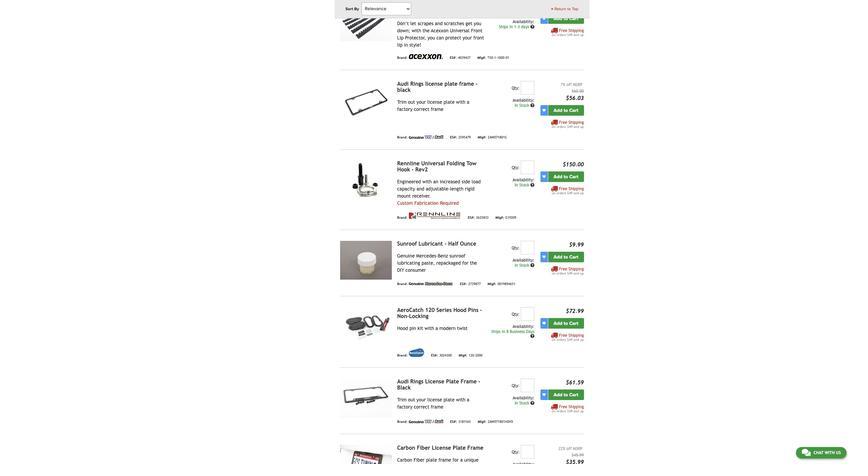 Task type: vqa. For each thing, say whether or not it's contained in the screenshot.
3625833
yes



Task type: locate. For each thing, give the bounding box(es) containing it.
carbon inside the carbon fiber plate frame for a unique
[[397, 457, 412, 463]]

0 vertical spatial hood
[[453, 307, 467, 313]]

4 cart from the top
[[569, 254, 579, 260]]

shipping down $61.59
[[569, 404, 584, 409]]

- left half
[[445, 240, 447, 247]]

frame inside audi rings license plate frame - black
[[461, 378, 477, 385]]

plate down the 3024300
[[446, 378, 459, 385]]

genuine
[[397, 253, 415, 258]]

1 vertical spatial carbon
[[397, 457, 412, 463]]

acexxon universal front lip protector
[[397, 2, 469, 15]]

rings down acexxon - corporate logo
[[410, 81, 424, 87]]

orders for $9.99
[[557, 271, 566, 275]]

ships for ships in 8 business days
[[491, 329, 501, 334]]

in for ships in 8 business days
[[502, 329, 505, 334]]

1 vertical spatial question circle image
[[530, 263, 535, 267]]

aerocatch - corporate logo image
[[409, 348, 424, 357]]

with up protector,
[[412, 28, 421, 33]]

1 $49 from the top
[[567, 33, 573, 37]]

1 vertical spatial out
[[408, 397, 415, 402]]

0 vertical spatial question circle image
[[530, 183, 535, 187]]

hood left pin
[[397, 325, 408, 331]]

the inside don't let scrapes and scratches get you down; with the acexxon universal front lip protector, you can protect your front lip in style!
[[423, 28, 430, 33]]

engineered with an increased side load capacity and adjustable-length rigid mount receiver. custom fabrication required
[[397, 179, 481, 206]]

5 shipping from the top
[[569, 333, 584, 338]]

and for audi rings license plate frame - black
[[574, 409, 579, 413]]

3 add from the top
[[554, 174, 563, 180]]

1 vertical spatial off
[[567, 446, 572, 451]]

- for pins
[[480, 307, 482, 313]]

5 add to cart from the top
[[554, 320, 579, 326]]

off right 22%
[[567, 446, 572, 451]]

2739877
[[468, 282, 481, 286]]

lip up get
[[461, 2, 469, 8]]

1 horizontal spatial lip
[[461, 2, 469, 8]]

mfg#:
[[477, 56, 486, 60], [478, 136, 487, 139], [495, 216, 504, 220], [488, 282, 496, 286], [459, 354, 467, 357], [478, 420, 487, 424]]

sunroof lubricant - half ounce link
[[397, 240, 476, 247]]

and down $150.00 at top
[[574, 191, 579, 195]]

lip up lip in the top left of the page
[[397, 35, 404, 40]]

2 vertical spatial add to wish list image
[[542, 322, 546, 325]]

0 vertical spatial factory
[[397, 106, 413, 112]]

orders
[[557, 33, 566, 37], [557, 125, 566, 129], [557, 191, 566, 195], [557, 271, 566, 275], [557, 338, 566, 341], [557, 409, 566, 413]]

6 cart from the top
[[569, 392, 579, 398]]

hood left pins
[[453, 307, 467, 313]]

1 horizontal spatial hood
[[453, 307, 467, 313]]

1 vertical spatial ships
[[491, 329, 501, 334]]

audi for black
[[397, 378, 409, 385]]

1 vertical spatial frame
[[467, 445, 484, 451]]

cart down $61.59
[[569, 392, 579, 398]]

1 vertical spatial rings
[[410, 378, 424, 385]]

es#3181565 - zaw071801hdx9 - audi rings license plate frame - black - trim out your license plate with a factory correct frame - genuine volkswagen audi - audi image
[[340, 379, 392, 417]]

6 add to cart button from the top
[[548, 389, 584, 400]]

msrp for 7% off msrp $60.00 $56.03
[[573, 82, 583, 87]]

0 vertical spatial trim
[[397, 99, 407, 105]]

protector
[[397, 8, 421, 15]]

trim out your license plate with a factory correct frame for license
[[397, 99, 469, 112]]

universal up scrapes
[[421, 2, 444, 8]]

1 cart from the top
[[569, 16, 579, 21]]

0 vertical spatial question circle image
[[530, 25, 535, 29]]

0 vertical spatial license
[[425, 378, 444, 385]]

1 question circle image from the top
[[530, 183, 535, 187]]

capacity
[[397, 186, 415, 191]]

0 horizontal spatial in
[[404, 42, 408, 48]]

in left 8
[[502, 329, 505, 334]]

acexxon up don't
[[397, 2, 419, 8]]

days
[[521, 24, 529, 29]]

for left unique
[[453, 457, 459, 463]]

trim out your license plate with a factory correct frame for license
[[397, 397, 469, 410]]

6 add from the top
[[554, 392, 563, 398]]

0 vertical spatial fiber
[[417, 445, 430, 451]]

- inside audi rings license plate frame - black
[[476, 81, 478, 87]]

2 vertical spatial universal
[[421, 160, 445, 167]]

- down 2000
[[478, 378, 480, 385]]

mfg#: for sunroof lubricant - half ounce
[[488, 282, 496, 286]]

universal inside acexxon universal front lip protector
[[421, 2, 444, 8]]

es#2739877 - 0019894651 - sunroof lubricant - half ounce  - genuine mercedes-benz sunroof lubricating paste, repackaged for the diy consumer - genuine mercedes benz - audi bmw volkswagen mercedes benz mini porsche image
[[340, 241, 392, 280]]

es#: for rennline universal folding tow hook - rev2
[[468, 216, 475, 220]]

frame for audi rings license plate frame - black
[[461, 378, 477, 385]]

3 free shipping on orders $49 and up from the top
[[552, 186, 584, 195]]

in
[[515, 103, 518, 108], [515, 183, 518, 187], [515, 263, 518, 268], [515, 401, 518, 405]]

stock for audi rings license plate frame - black
[[519, 401, 529, 405]]

plate inside audi rings license plate frame - black
[[446, 378, 459, 385]]

out down "black"
[[408, 397, 415, 402]]

chat with us link
[[796, 447, 847, 459]]

2 add to wish list image from the top
[[542, 175, 546, 178]]

1 vertical spatial msrp
[[573, 446, 583, 451]]

up down $150.00 at top
[[580, 191, 584, 195]]

in stock for rennline universal folding tow hook - rev2
[[515, 183, 530, 187]]

2 out from the top
[[408, 397, 415, 402]]

with inside don't let scrapes and scratches get you down; with the acexxon universal front lip protector, you can protect your front lip in style!
[[412, 28, 421, 33]]

genuine volkswagen audi - corporate logo image up carbon fiber license plate frame link
[[409, 420, 443, 423]]

1 vertical spatial question circle image
[[530, 103, 535, 107]]

add to wish list image
[[542, 17, 546, 20], [542, 175, 546, 178], [542, 322, 546, 325]]

carbon fiber license plate frame
[[397, 445, 484, 451]]

$49 down $56.03
[[567, 125, 573, 129]]

to for rennline universal folding tow hook - rev2
[[564, 174, 568, 180]]

lip
[[461, 2, 469, 8], [397, 35, 404, 40]]

in for audi rings license plate frame - black
[[515, 401, 518, 405]]

msrp inside 22% off msrp $45.99
[[573, 446, 583, 451]]

the down 'ounce'
[[470, 260, 477, 266]]

frame inside audi rings license plate frame - black
[[459, 81, 474, 87]]

- inside audi rings license plate frame - black
[[478, 378, 480, 385]]

cart down $150.00 at top
[[569, 174, 579, 180]]

sunroof
[[450, 253, 465, 258]]

rings down aerocatch - corporate logo
[[410, 378, 424, 385]]

add to cart
[[554, 16, 579, 21], [554, 107, 579, 113], [554, 174, 579, 180], [554, 254, 579, 260], [554, 320, 579, 326], [554, 392, 579, 398]]

cart down $56.03
[[569, 107, 579, 113]]

add to cart button down $9.99
[[548, 252, 584, 262]]

acexxon inside acexxon universal front lip protector
[[397, 2, 419, 8]]

with left an
[[422, 179, 432, 184]]

4 up from the top
[[580, 271, 584, 275]]

add to wish list image
[[542, 109, 546, 112], [542, 255, 546, 259], [542, 393, 546, 396]]

audi inside audi rings license plate frame - black
[[397, 81, 409, 87]]

mfg#: left e19209 on the right of page
[[495, 216, 504, 220]]

0 vertical spatial acexxon
[[397, 2, 419, 8]]

0 horizontal spatial you
[[428, 35, 435, 40]]

ships left 8
[[491, 329, 501, 334]]

with left us
[[825, 450, 835, 455]]

1 stock from the top
[[519, 103, 529, 108]]

0 horizontal spatial 1-
[[494, 56, 497, 60]]

1 audi from the top
[[397, 81, 409, 87]]

acexxon universal front lip protector link
[[397, 2, 469, 15]]

es#: left 3625833
[[468, 216, 475, 220]]

0 vertical spatial universal
[[421, 2, 444, 8]]

0 vertical spatial for
[[462, 260, 469, 266]]

universal down scratches
[[450, 28, 470, 33]]

qty:
[[512, 86, 520, 90], [512, 165, 520, 170], [512, 246, 520, 250], [512, 312, 520, 317], [512, 383, 520, 388], [512, 450, 520, 454]]

6 availability: from the top
[[513, 396, 535, 400]]

front up front
[[471, 28, 483, 33]]

free
[[559, 28, 567, 33], [559, 120, 567, 125], [559, 186, 567, 191], [559, 267, 567, 271], [559, 333, 567, 338], [559, 404, 567, 409]]

0 horizontal spatial acexxon
[[397, 2, 419, 8]]

return
[[555, 6, 566, 11]]

1 horizontal spatial the
[[470, 260, 477, 266]]

shipping down $150.00 at top
[[569, 186, 584, 191]]

4 add to cart from the top
[[554, 254, 579, 260]]

comments image
[[802, 448, 811, 457]]

2 brand: from the top
[[397, 136, 408, 139]]

1 vertical spatial lip
[[397, 35, 404, 40]]

question circle image for $150.00
[[530, 183, 535, 187]]

cart down top
[[569, 16, 579, 21]]

cart
[[569, 16, 579, 21], [569, 107, 579, 113], [569, 174, 579, 180], [569, 254, 579, 260], [569, 320, 579, 326], [569, 392, 579, 398]]

trim for audi rings license plate frame - black
[[397, 397, 407, 402]]

1 vertical spatial acexxon
[[431, 28, 449, 33]]

2 carbon from the top
[[397, 457, 412, 463]]

add to cart button for $61.59
[[548, 389, 584, 400]]

up for $150.00
[[580, 191, 584, 195]]

a inside the carbon fiber plate frame for a unique
[[460, 457, 463, 463]]

carbon for carbon fiber plate frame for a unique
[[397, 457, 412, 463]]

1 add from the top
[[554, 16, 563, 21]]

add to cart down return to top
[[554, 16, 579, 21]]

4039437
[[458, 56, 471, 60]]

es#: for acexxon universal front lip protector
[[450, 56, 457, 60]]

es#: for aerocatch 120 series hood pins - non-locking
[[431, 354, 438, 357]]

3 shipping from the top
[[569, 186, 584, 191]]

orders for $72.99
[[557, 338, 566, 341]]

1 vertical spatial the
[[470, 260, 477, 266]]

mfg#: left 0019894651
[[488, 282, 496, 286]]

1 qty: from the top
[[512, 86, 520, 90]]

up down $61.59
[[580, 409, 584, 413]]

hood pin kit with a modern twist
[[397, 325, 468, 331]]

4 availability: from the top
[[513, 258, 535, 263]]

2 in stock from the top
[[515, 183, 530, 187]]

fiber inside the carbon fiber plate frame for a unique
[[414, 457, 425, 463]]

2 vertical spatial license
[[427, 397, 442, 402]]

1 vertical spatial plate
[[453, 445, 466, 451]]

1 vertical spatial universal
[[450, 28, 470, 33]]

universal inside don't let scrapes and scratches get you down; with the acexxon universal front lip protector, you can protect your front lip in style!
[[450, 28, 470, 33]]

1 vertical spatial hood
[[397, 325, 408, 331]]

2 shipping from the top
[[569, 120, 584, 125]]

stock
[[519, 103, 529, 108], [519, 183, 529, 187], [519, 263, 529, 268], [519, 401, 529, 405]]

1 vertical spatial your
[[417, 99, 426, 105]]

to for audi rings license plate frame - black
[[564, 107, 568, 113]]

3 free from the top
[[559, 186, 567, 191]]

adjustable-
[[426, 186, 450, 191]]

2 add to wish list image from the top
[[542, 255, 546, 259]]

factory for black
[[397, 106, 413, 112]]

5 on from the top
[[552, 338, 556, 341]]

license inside audi rings license plate frame - black
[[425, 378, 444, 385]]

1 free from the top
[[559, 28, 567, 33]]

msrp inside 7% off msrp $60.00 $56.03
[[573, 82, 583, 87]]

0 vertical spatial front
[[446, 2, 460, 8]]

3 on from the top
[[552, 191, 556, 195]]

up
[[580, 33, 584, 37], [580, 125, 584, 129], [580, 191, 584, 195], [580, 271, 584, 275], [580, 338, 584, 341], [580, 409, 584, 413]]

plate up unique
[[453, 445, 466, 451]]

shipping for $72.99
[[569, 333, 584, 338]]

5 free shipping on orders $49 and up from the top
[[552, 333, 584, 341]]

trim down black
[[397, 99, 407, 105]]

shipping down top
[[569, 28, 584, 33]]

3 add to cart from the top
[[554, 174, 579, 180]]

$72.99
[[566, 308, 584, 314]]

0 vertical spatial frame
[[461, 378, 477, 385]]

5 cart from the top
[[569, 320, 579, 326]]

fiber down carbon fiber license plate frame link
[[414, 457, 425, 463]]

universal for folding
[[421, 160, 445, 167]]

6 free shipping on orders $49 and up from the top
[[552, 404, 584, 413]]

4 on from the top
[[552, 271, 556, 275]]

1 vertical spatial front
[[471, 28, 483, 33]]

mfg#: left zaw071801c
[[478, 136, 487, 139]]

0 horizontal spatial lip
[[397, 35, 404, 40]]

2 trim out your license plate with a factory correct frame from the top
[[397, 397, 469, 410]]

off inside 7% off msrp $60.00 $56.03
[[567, 82, 572, 87]]

1 brand: from the top
[[397, 56, 408, 60]]

frame down mfg#: 120-2000 on the right bottom
[[461, 378, 477, 385]]

2 horizontal spatial in
[[510, 24, 513, 29]]

add to cart down $150.00 at top
[[554, 174, 579, 180]]

1 vertical spatial you
[[428, 35, 435, 40]]

required
[[440, 200, 459, 206]]

4 brand: from the top
[[397, 282, 408, 286]]

up for $71.99
[[580, 33, 584, 37]]

and down $61.59
[[574, 409, 579, 413]]

free shipping on orders $49 and up down "$72.99"
[[552, 333, 584, 341]]

rings inside audi rings license plate frame - black
[[410, 81, 424, 87]]

1 horizontal spatial front
[[471, 28, 483, 33]]

license inside audi rings license plate frame - black
[[425, 81, 443, 87]]

1 in from the top
[[515, 103, 518, 108]]

5 up from the top
[[580, 338, 584, 341]]

2 factory from the top
[[397, 404, 413, 410]]

1 add to wish list image from the top
[[542, 109, 546, 112]]

and down $9.99
[[574, 271, 579, 275]]

add to cart button down $56.03
[[548, 105, 584, 116]]

plate for audi rings license plate frame - black
[[446, 378, 459, 385]]

$49 down return to top
[[567, 33, 573, 37]]

hood
[[453, 307, 467, 313], [397, 325, 408, 331]]

1 vertical spatial trim out your license plate with a factory correct frame
[[397, 397, 469, 410]]

4 qty: from the top
[[512, 312, 520, 317]]

up down "$72.99"
[[580, 338, 584, 341]]

and down $56.03
[[574, 125, 579, 129]]

in for ships in 1-3 days
[[510, 24, 513, 29]]

audi inside audi rings license plate frame - black
[[397, 378, 409, 385]]

cart for $150.00
[[569, 174, 579, 180]]

1 vertical spatial in
[[404, 42, 408, 48]]

brand: for audi rings license plate frame - black
[[397, 420, 408, 424]]

free shipping on orders $49 and up down $61.59
[[552, 404, 584, 413]]

0 vertical spatial carbon
[[397, 445, 415, 451]]

- for frame
[[476, 81, 478, 87]]

es#3625833 - e19209 - rennline universal folding tow hook - rev2 - engineered with an increased side load capacity and adjustable-length rigid mount receiver. - rennline - audi bmw volkswagen mercedes benz mini porsche image
[[340, 160, 392, 199]]

0 vertical spatial you
[[474, 21, 481, 26]]

3 in stock from the top
[[515, 263, 530, 268]]

repackaged
[[436, 260, 461, 266]]

3 question circle image from the top
[[530, 334, 535, 338]]

audi rings license plate frame - black link
[[397, 378, 480, 391]]

genuine volkswagen audi - corporate logo image
[[409, 135, 443, 139], [409, 420, 443, 423]]

0 vertical spatial your
[[463, 35, 472, 40]]

es#: left the 3024300
[[431, 354, 438, 357]]

add to cart down $61.59
[[554, 392, 579, 398]]

1 vertical spatial for
[[453, 457, 459, 463]]

msrp up $45.99
[[573, 446, 583, 451]]

$56.03
[[566, 95, 584, 101]]

1 vertical spatial audi
[[397, 378, 409, 385]]

front
[[473, 35, 484, 40]]

1 vertical spatial correct
[[414, 404, 429, 410]]

free for $150.00
[[559, 186, 567, 191]]

5 add to cart button from the top
[[548, 318, 584, 329]]

1 out from the top
[[408, 99, 415, 105]]

license down es#: 3024300
[[425, 378, 444, 385]]

0 vertical spatial audi
[[397, 81, 409, 87]]

1 correct from the top
[[414, 106, 429, 112]]

you left can
[[428, 35, 435, 40]]

1 horizontal spatial 1-
[[514, 24, 518, 29]]

es#: 2739877
[[460, 282, 481, 286]]

1- for 3
[[514, 24, 518, 29]]

free for $9.99
[[559, 267, 567, 271]]

front up scratches
[[446, 2, 460, 8]]

es#: for sunroof lubricant - half ounce
[[460, 282, 467, 286]]

0 horizontal spatial for
[[453, 457, 459, 463]]

1 horizontal spatial you
[[474, 21, 481, 26]]

audi
[[397, 81, 409, 87], [397, 378, 409, 385]]

and down "$72.99"
[[574, 338, 579, 341]]

shipping down $9.99
[[569, 267, 584, 271]]

es#: left 4039437
[[450, 56, 457, 60]]

license for fiber
[[432, 445, 451, 451]]

2 vertical spatial question circle image
[[530, 334, 535, 338]]

4 orders from the top
[[557, 271, 566, 275]]

6 add to cart from the top
[[554, 392, 579, 398]]

ships
[[499, 24, 508, 29], [491, 329, 501, 334]]

by
[[354, 6, 359, 11]]

6 $49 from the top
[[567, 409, 573, 413]]

genuine mercedes benz - corporate logo image
[[409, 282, 453, 285]]

4 free from the top
[[559, 267, 567, 271]]

1 vertical spatial trim
[[397, 397, 407, 402]]

up for $72.99
[[580, 338, 584, 341]]

trim down "black"
[[397, 397, 407, 402]]

1 horizontal spatial in
[[502, 329, 505, 334]]

question circle image
[[530, 183, 535, 187], [530, 263, 535, 267], [530, 401, 535, 405]]

3 orders from the top
[[557, 191, 566, 195]]

for down sunroof
[[462, 260, 469, 266]]

$45.99
[[572, 453, 584, 457]]

- inside aerocatch 120 series hood pins - non-locking
[[480, 307, 482, 313]]

business
[[510, 329, 525, 334]]

ships left the 3 in the top right of the page
[[499, 24, 508, 29]]

to for audi rings license plate frame - black
[[564, 392, 568, 398]]

6 free from the top
[[559, 404, 567, 409]]

4 $49 from the top
[[567, 271, 573, 275]]

2 trim from the top
[[397, 397, 407, 402]]

0 vertical spatial plate
[[446, 378, 459, 385]]

to for aerocatch 120 series hood pins - non-locking
[[564, 320, 568, 326]]

6 on from the top
[[552, 409, 556, 413]]

- down mfg#: t50-1-1000-01
[[476, 81, 478, 87]]

shipping down $56.03
[[569, 120, 584, 125]]

on for $61.59
[[552, 409, 556, 413]]

on
[[552, 33, 556, 37], [552, 125, 556, 129], [552, 191, 556, 195], [552, 271, 556, 275], [552, 338, 556, 341], [552, 409, 556, 413]]

add to wish list image for $150.00
[[542, 175, 546, 178]]

return to top
[[554, 6, 579, 11]]

0 vertical spatial 1-
[[514, 24, 518, 29]]

1 vertical spatial fiber
[[414, 457, 425, 463]]

mfg#: left 120- at the bottom right of the page
[[459, 354, 467, 357]]

free shipping on orders $49 and up down return to top
[[552, 28, 584, 37]]

8
[[507, 329, 509, 334]]

2 question circle image from the top
[[530, 263, 535, 267]]

with right kit
[[425, 325, 434, 331]]

rennline
[[397, 160, 420, 167]]

mfg#: 0019894651
[[488, 282, 516, 286]]

1 horizontal spatial acexxon
[[431, 28, 449, 33]]

and down top
[[574, 33, 579, 37]]

2 vertical spatial question circle image
[[530, 401, 535, 405]]

rings for black
[[410, 81, 424, 87]]

add to cart button down $61.59
[[548, 389, 584, 400]]

license for license
[[427, 397, 442, 402]]

frame
[[459, 81, 474, 87], [431, 106, 444, 112], [431, 404, 444, 410], [439, 457, 451, 463]]

0 vertical spatial add to wish list image
[[542, 109, 546, 112]]

and up the receiver.
[[417, 186, 424, 191]]

add to cart for $61.59
[[554, 392, 579, 398]]

free for $72.99
[[559, 333, 567, 338]]

1 genuine volkswagen audi - corporate logo image from the top
[[409, 135, 443, 139]]

2 vertical spatial in
[[502, 329, 505, 334]]

0 horizontal spatial front
[[446, 2, 460, 8]]

universal for front
[[421, 2, 444, 8]]

mfg#: zaw071801c
[[478, 136, 507, 139]]

1 add to wish list image from the top
[[542, 17, 546, 20]]

1 vertical spatial license
[[432, 445, 451, 451]]

1 vertical spatial genuine volkswagen audi - corporate logo image
[[409, 420, 443, 423]]

1 vertical spatial add to wish list image
[[542, 175, 546, 178]]

frame inside the carbon fiber plate frame for a unique
[[439, 457, 451, 463]]

3 add to wish list image from the top
[[542, 393, 546, 396]]

1 vertical spatial license
[[427, 99, 442, 105]]

2 qty: from the top
[[512, 165, 520, 170]]

hook
[[397, 166, 410, 173]]

off right 7%
[[567, 82, 572, 87]]

free shipping on orders $49 and up for $9.99
[[552, 267, 584, 275]]

1 free shipping on orders $49 and up from the top
[[552, 28, 584, 37]]

4 add to cart button from the top
[[548, 252, 584, 262]]

2 vertical spatial add to wish list image
[[542, 393, 546, 396]]

0 vertical spatial add to wish list image
[[542, 17, 546, 20]]

and right scrapes
[[435, 21, 443, 26]]

with down audi rings license plate frame - black
[[456, 99, 466, 105]]

for inside the carbon fiber plate frame for a unique
[[453, 457, 459, 463]]

1 up from the top
[[580, 33, 584, 37]]

consumer
[[406, 267, 426, 273]]

1 vertical spatial factory
[[397, 404, 413, 410]]

stock for rennline universal folding tow hook - rev2
[[519, 183, 529, 187]]

the down scrapes
[[423, 28, 430, 33]]

msrp up the $60.00
[[573, 82, 583, 87]]

3
[[518, 24, 520, 29]]

your inside don't let scrapes and scratches get you down; with the acexxon universal front lip protector, you can protect your front lip in style!
[[463, 35, 472, 40]]

audi for black
[[397, 81, 409, 87]]

mfg#: for aerocatch 120 series hood pins - non-locking
[[459, 354, 467, 357]]

correct
[[414, 106, 429, 112], [414, 404, 429, 410]]

$49 down $150.00 at top
[[567, 191, 573, 195]]

diy
[[397, 267, 404, 273]]

0 vertical spatial ships
[[499, 24, 508, 29]]

1- left 01
[[494, 56, 497, 60]]

5 brand: from the top
[[397, 354, 408, 357]]

1 vertical spatial 1-
[[494, 56, 497, 60]]

0 vertical spatial msrp
[[573, 82, 583, 87]]

off inside 22% off msrp $45.99
[[567, 446, 572, 451]]

0 vertical spatial correct
[[414, 106, 429, 112]]

out
[[408, 99, 415, 105], [408, 397, 415, 402]]

2 genuine volkswagen audi - corporate logo image from the top
[[409, 420, 443, 423]]

off
[[567, 82, 572, 87], [567, 446, 572, 451]]

you
[[474, 21, 481, 26], [428, 35, 435, 40]]

question circle image
[[530, 25, 535, 29], [530, 103, 535, 107], [530, 334, 535, 338]]

0 vertical spatial rings
[[410, 81, 424, 87]]

3 question circle image from the top
[[530, 401, 535, 405]]

in right lip in the top left of the page
[[404, 42, 408, 48]]

non-
[[397, 313, 409, 319]]

and for aerocatch 120 series hood pins - non-locking
[[574, 338, 579, 341]]

4 add from the top
[[554, 254, 563, 260]]

es#2595479 - zaw071801c - audi rings license plate frame - black - trim out your license plate with a factory correct frame - genuine volkswagen audi - audi image
[[340, 81, 392, 120]]

rings
[[410, 81, 424, 87], [410, 378, 424, 385]]

5 qty: from the top
[[512, 383, 520, 388]]

license up the carbon fiber plate frame for a unique
[[432, 445, 451, 451]]

load
[[472, 179, 481, 184]]

0 vertical spatial license
[[425, 81, 443, 87]]

factory down black
[[397, 106, 413, 112]]

0 horizontal spatial hood
[[397, 325, 408, 331]]

fiber
[[417, 445, 430, 451], [414, 457, 425, 463]]

in stock for audi rings license plate frame - black
[[515, 401, 530, 405]]

down;
[[397, 28, 410, 33]]

free shipping on orders $49 and up for $72.99
[[552, 333, 584, 341]]

shipping down "$72.99"
[[569, 333, 584, 338]]

mfg#: left t50- on the right top
[[477, 56, 486, 60]]

0 horizontal spatial the
[[423, 28, 430, 33]]

add for $61.59
[[554, 392, 563, 398]]

your for license
[[417, 397, 426, 402]]

2 stock from the top
[[519, 183, 529, 187]]

lip inside don't let scrapes and scratches get you down; with the acexxon universal front lip protector, you can protect your front lip in style!
[[397, 35, 404, 40]]

free shipping on orders $49 and up down $150.00 at top
[[552, 186, 584, 195]]

availability:
[[513, 19, 535, 24], [513, 98, 535, 103], [513, 178, 535, 182], [513, 258, 535, 263], [513, 324, 535, 329], [513, 396, 535, 400]]

6 shipping from the top
[[569, 404, 584, 409]]

lip inside acexxon universal front lip protector
[[461, 2, 469, 8]]

5 add from the top
[[554, 320, 563, 326]]

0 vertical spatial in
[[510, 24, 513, 29]]

6 orders from the top
[[557, 409, 566, 413]]

1 add to cart from the top
[[554, 16, 579, 21]]

add to cart for $72.99
[[554, 320, 579, 326]]

6 brand: from the top
[[397, 420, 408, 424]]

2 rings from the top
[[410, 378, 424, 385]]

2 $49 from the top
[[567, 125, 573, 129]]

carbon for carbon fiber license plate frame
[[397, 445, 415, 451]]

0 vertical spatial trim out your license plate with a factory correct frame
[[397, 99, 469, 112]]

add to wish list image for audi rings license plate frame - black
[[542, 393, 546, 396]]

fiber up the carbon fiber plate frame for a unique
[[417, 445, 430, 451]]

return to top link
[[551, 6, 579, 12]]

your
[[463, 35, 472, 40], [417, 99, 426, 105], [417, 397, 426, 402]]

to for sunroof lubricant - half ounce
[[564, 254, 568, 260]]

genuine volkswagen audi - corporate logo image up rennline universal folding tow hook - rev2 link
[[409, 135, 443, 139]]

1 in stock from the top
[[515, 103, 530, 108]]

$49 for $9.99
[[567, 271, 573, 275]]

add to cart down $9.99
[[554, 254, 579, 260]]

rings inside audi rings license plate frame - black
[[410, 378, 424, 385]]

None number field
[[521, 2, 535, 16], [521, 81, 535, 94], [521, 160, 535, 174], [521, 241, 535, 254], [521, 307, 535, 321], [521, 379, 535, 392], [521, 445, 535, 459], [521, 2, 535, 16], [521, 81, 535, 94], [521, 160, 535, 174], [521, 241, 535, 254], [521, 307, 535, 321], [521, 379, 535, 392], [521, 445, 535, 459]]

- for frame
[[478, 378, 480, 385]]

free shipping on orders $49 and up down $9.99
[[552, 267, 584, 275]]

plate
[[446, 378, 459, 385], [453, 445, 466, 451]]

$49 down $9.99
[[567, 271, 573, 275]]

5 availability: from the top
[[513, 324, 535, 329]]

5 free from the top
[[559, 333, 567, 338]]

qty: for audi rings license plate frame - black
[[512, 383, 520, 388]]

$49 down "$72.99"
[[567, 338, 573, 341]]

with inside "engineered with an increased side load capacity and adjustable-length rigid mount receiver. custom fabrication required"
[[422, 179, 432, 184]]

1 vertical spatial add to wish list image
[[542, 255, 546, 259]]

sort by
[[346, 6, 359, 11]]

brand: for audi rings license plate frame - black
[[397, 136, 408, 139]]

stock for audi rings license plate frame - black
[[519, 103, 529, 108]]

factory down "black"
[[397, 404, 413, 410]]

question circle image for audi rings license plate frame - black
[[530, 103, 535, 107]]

3 stock from the top
[[519, 263, 529, 268]]

es#: left 2739877
[[460, 282, 467, 286]]

ships in 1-3 days
[[499, 24, 530, 29]]

hood inside aerocatch 120 series hood pins - non-locking
[[453, 307, 467, 313]]

caret up image
[[551, 7, 554, 11]]

ounce
[[460, 240, 476, 247]]

- inside rennline universal folding tow hook - rev2
[[412, 166, 414, 173]]

1 trim out your license plate with a factory correct frame from the top
[[397, 99, 469, 112]]

cart down $9.99
[[569, 254, 579, 260]]

1 horizontal spatial for
[[462, 260, 469, 266]]

3 cart from the top
[[569, 174, 579, 180]]

0 vertical spatial off
[[567, 82, 572, 87]]

1 carbon from the top
[[397, 445, 415, 451]]

free shipping on orders $49 and up for $71.99
[[552, 28, 584, 37]]

3 $49 from the top
[[567, 191, 573, 195]]

2 question circle image from the top
[[530, 103, 535, 107]]

1 trim from the top
[[397, 99, 407, 105]]

0 vertical spatial out
[[408, 99, 415, 105]]

es#3024300 - 120-2000 - aerocatch 120 series hood pins - non-locking - hood pin kit with a modern twist - aerocatch - audi volkswagen mercedes benz porsche image
[[340, 307, 392, 346]]

universal up an
[[421, 160, 445, 167]]

license
[[425, 81, 443, 87], [427, 99, 442, 105], [427, 397, 442, 402]]

4 in stock from the top
[[515, 401, 530, 405]]

your for license
[[417, 99, 426, 105]]

shipping for $150.00
[[569, 186, 584, 191]]

0 vertical spatial genuine volkswagen audi - corporate logo image
[[409, 135, 443, 139]]

mfg#: right 3181565 at the right bottom of page
[[478, 420, 487, 424]]

2 vertical spatial your
[[417, 397, 426, 402]]

mercedes-
[[416, 253, 438, 258]]

in stock for sunroof lubricant - half ounce
[[515, 263, 530, 268]]

universal inside rennline universal folding tow hook - rev2
[[421, 160, 445, 167]]

mount
[[397, 193, 411, 199]]

es#: left 2595479
[[450, 136, 457, 139]]

2 msrp from the top
[[573, 446, 583, 451]]

you right get
[[474, 21, 481, 26]]

0 vertical spatial lip
[[461, 2, 469, 8]]

5 orders from the top
[[557, 338, 566, 341]]

front inside acexxon universal front lip protector
[[446, 2, 460, 8]]

0 vertical spatial the
[[423, 28, 430, 33]]



Task type: describe. For each thing, give the bounding box(es) containing it.
question circle image for aerocatch 120 series hood pins - non-locking
[[530, 334, 535, 338]]

in inside don't let scrapes and scratches get you down; with the acexxon universal front lip protector, you can protect your front lip in style!
[[404, 42, 408, 48]]

es#: for audi rings license plate frame - black
[[450, 136, 457, 139]]

don't let scrapes and scratches get you down; with the acexxon universal front lip protector, you can protect your front lip in style!
[[397, 21, 484, 48]]

2 cart from the top
[[569, 107, 579, 113]]

and inside "engineered with an increased side load capacity and adjustable-length rigid mount receiver. custom fabrication required"
[[417, 186, 424, 191]]

audi rings license plate frame - black
[[397, 81, 478, 93]]

question circle image for $61.59
[[530, 401, 535, 405]]

chat
[[814, 450, 824, 455]]

with up the es#: 3181565
[[456, 397, 466, 402]]

free for $61.59
[[559, 404, 567, 409]]

add to cart button for $9.99
[[548, 252, 584, 262]]

top
[[572, 6, 579, 11]]

lubricant
[[419, 240, 443, 247]]

in for sunroof lubricant - half ounce
[[515, 263, 518, 268]]

availability: for aerocatch 120 series hood pins - non-locking
[[513, 324, 535, 329]]

the inside the genuine mercedes-benz sunroof lubricating paste, repackaged for the diy consumer
[[470, 260, 477, 266]]

brand: for sunroof lubricant - half ounce
[[397, 282, 408, 286]]

rennline universal folding tow hook - rev2 link
[[397, 160, 477, 173]]

sort
[[346, 6, 353, 11]]

rennline - corporate logo image
[[409, 212, 461, 219]]

locking
[[409, 313, 429, 319]]

t50-
[[488, 56, 494, 60]]

2 add to cart button from the top
[[548, 105, 584, 116]]

add to cart button for $72.99
[[548, 318, 584, 329]]

on for $9.99
[[552, 271, 556, 275]]

availability: for audi rings license plate frame - black
[[513, 98, 535, 103]]

genuine volkswagen audi - corporate logo image for black
[[409, 135, 443, 139]]

120-
[[469, 354, 475, 357]]

tow
[[467, 160, 477, 167]]

rigid
[[465, 186, 475, 191]]

free for $71.99
[[559, 28, 567, 33]]

7% off msrp $60.00 $56.03
[[561, 82, 584, 101]]

es#: 3181565
[[450, 420, 471, 424]]

out for black
[[408, 99, 415, 105]]

qty: for sunroof lubricant - half ounce
[[512, 246, 520, 250]]

brand: for acexxon universal front lip protector
[[397, 56, 408, 60]]

es#: 3024300
[[431, 354, 452, 357]]

audi rings license plate frame - black
[[397, 378, 480, 391]]

3181565
[[458, 420, 471, 424]]

2 add to cart from the top
[[554, 107, 579, 113]]

2 up from the top
[[580, 125, 584, 129]]

es#2083299 - 6373 - carbon fiber license plate frame - carbon fiber plate frame for a unique style and just the right amount of carbon. - ecs - audi bmw volkswagen mercedes benz mini porsche image
[[340, 445, 392, 464]]

and inside don't let scrapes and scratches get you down; with the acexxon universal front lip protector, you can protect your front lip in style!
[[435, 21, 443, 26]]

carbon fiber license plate frame link
[[397, 445, 484, 451]]

fabrication
[[414, 200, 439, 206]]

120
[[425, 307, 435, 313]]

let
[[410, 21, 416, 26]]

mfg#: e19209
[[495, 216, 516, 220]]

add for $150.00
[[554, 174, 563, 180]]

orders for $61.59
[[557, 409, 566, 413]]

out for black
[[408, 397, 415, 402]]

es#: for audi rings license plate frame - black
[[450, 420, 457, 424]]

correct for black
[[414, 106, 429, 112]]

add to cart for $150.00
[[554, 174, 579, 180]]

free shipping on orders $49 and up for $61.59
[[552, 404, 584, 413]]

frame for carbon fiber license plate frame
[[467, 445, 484, 451]]

up for $61.59
[[580, 409, 584, 413]]

es#: 3625833
[[468, 216, 489, 220]]

acexxon - corporate logo image
[[409, 54, 443, 59]]

acexxon inside don't let scrapes and scratches get you down; with the acexxon universal front lip protector, you can protect your front lip in style!
[[431, 28, 449, 33]]

license for license
[[427, 99, 442, 105]]

mfg#: zaw071801hdx9
[[478, 420, 513, 424]]

$71.99
[[566, 3, 584, 9]]

add for $72.99
[[554, 320, 563, 326]]

kit
[[418, 325, 423, 331]]

$61.59
[[566, 379, 584, 386]]

fiber for plate
[[414, 457, 425, 463]]

sunroof lubricant - half ounce
[[397, 240, 476, 247]]

orders for $71.99
[[557, 33, 566, 37]]

off for 7% off msrp $60.00 $56.03
[[567, 82, 572, 87]]

es#: 2595479
[[450, 136, 471, 139]]

black
[[397, 384, 411, 391]]

2 free from the top
[[559, 120, 567, 125]]

and for sunroof lubricant - half ounce
[[574, 271, 579, 275]]

plate inside audi rings license plate frame - black
[[445, 81, 458, 87]]

sunroof
[[397, 240, 417, 247]]

mfg#: for rennline universal folding tow hook - rev2
[[495, 216, 504, 220]]

3024300
[[439, 354, 452, 357]]

rennline universal folding tow hook - rev2
[[397, 160, 477, 173]]

1- for 1000-
[[494, 56, 497, 60]]

question circle image for $9.99
[[530, 263, 535, 267]]

3625833
[[476, 216, 489, 220]]

unique
[[464, 457, 479, 463]]

free shipping on orders $49 and up for $150.00
[[552, 186, 584, 195]]

add for $9.99
[[554, 254, 563, 260]]

us
[[836, 450, 841, 455]]

on for $71.99
[[552, 33, 556, 37]]

mfg#: t50-1-1000-01
[[477, 56, 509, 60]]

for inside the genuine mercedes-benz sunroof lubricating paste, repackaged for the diy consumer
[[462, 260, 469, 266]]

protect
[[445, 35, 461, 40]]

add to cart for $9.99
[[554, 254, 579, 260]]

mfg#: for acexxon universal front lip protector
[[477, 56, 486, 60]]

mfg#: for audi rings license plate frame - black
[[478, 420, 487, 424]]

2 orders from the top
[[557, 125, 566, 129]]

add to wish list image for audi rings license plate frame - black
[[542, 109, 546, 112]]

in for rennline universal folding tow hook - rev2
[[515, 183, 518, 187]]

1 availability: from the top
[[513, 19, 535, 24]]

2 add from the top
[[554, 107, 563, 113]]

add to wish list image for $72.99
[[542, 322, 546, 325]]

$150.00
[[563, 161, 584, 168]]

increased
[[440, 179, 460, 184]]

$9.99
[[569, 241, 584, 248]]

rings for black
[[410, 378, 424, 385]]

to for acexxon universal front lip protector
[[564, 16, 568, 21]]

cart for $72.99
[[569, 320, 579, 326]]

black
[[397, 87, 411, 93]]

- for hook
[[412, 166, 414, 173]]

half
[[448, 240, 459, 247]]

scratches
[[444, 21, 464, 26]]

add to wish list image for $71.99
[[542, 17, 546, 20]]

in for audi rings license plate frame - black
[[515, 103, 518, 108]]

days
[[526, 329, 535, 334]]

mfg#: for audi rings license plate frame - black
[[478, 136, 487, 139]]

benz
[[438, 253, 448, 258]]

2000
[[475, 354, 483, 357]]

stock for sunroof lubricant - half ounce
[[519, 263, 529, 268]]

modern
[[439, 325, 456, 331]]

2 free shipping on orders $49 and up from the top
[[552, 120, 584, 129]]

paste,
[[422, 260, 435, 266]]

qty: for audi rings license plate frame - black
[[512, 86, 520, 90]]

qty: for aerocatch 120 series hood pins - non-locking
[[512, 312, 520, 317]]

1000-
[[497, 56, 506, 60]]

and for acexxon universal front lip protector
[[574, 33, 579, 37]]

cart for $61.59
[[569, 392, 579, 398]]

series
[[436, 307, 452, 313]]

orders for $150.00
[[557, 191, 566, 195]]

shipping for $9.99
[[569, 267, 584, 271]]

chat with us
[[814, 450, 841, 455]]

mfg#: 120-2000
[[459, 354, 483, 357]]

qty: for rennline universal folding tow hook - rev2
[[512, 165, 520, 170]]

style!
[[409, 42, 421, 48]]

22% off msrp $45.99
[[559, 446, 584, 457]]

engineered
[[397, 179, 421, 184]]

plate inside the carbon fiber plate frame for a unique
[[426, 457, 437, 463]]

availability: for rennline universal folding tow hook - rev2
[[513, 178, 535, 182]]

protector,
[[405, 35, 426, 40]]

rev2
[[415, 166, 428, 173]]

0019894651
[[498, 282, 516, 286]]

2 on from the top
[[552, 125, 556, 129]]

and for rennline universal folding tow hook - rev2
[[574, 191, 579, 195]]

carbon fiber plate frame for a unique
[[397, 457, 479, 464]]

don't
[[397, 21, 409, 26]]

in stock for audi rings license plate frame - black
[[515, 103, 530, 108]]

brand: for aerocatch 120 series hood pins - non-locking
[[397, 354, 408, 357]]

01
[[506, 56, 509, 60]]

front inside don't let scrapes and scratches get you down; with the acexxon universal front lip protector, you can protect your front lip in style!
[[471, 28, 483, 33]]

pins
[[468, 307, 479, 313]]

folding
[[447, 160, 465, 167]]

aerocatch
[[397, 307, 424, 313]]

shipping for $61.59
[[569, 404, 584, 409]]

7%
[[561, 82, 565, 87]]

an
[[433, 179, 438, 184]]

trim for audi rings license plate frame - black
[[397, 99, 407, 105]]

msrp for 22% off msrp $45.99
[[573, 446, 583, 451]]

6 qty: from the top
[[512, 450, 520, 454]]

get
[[466, 21, 473, 26]]

1 question circle image from the top
[[530, 25, 535, 29]]

license for rings
[[425, 378, 444, 385]]

on for $150.00
[[552, 191, 556, 195]]

custom
[[397, 200, 413, 206]]

aerocatch 120 series hood pins - non-locking link
[[397, 307, 482, 319]]

es#4039437 - t50-1-1000-01 - acexxon universal front lip protector - dont let scrapes and scratches get you down; with the acexxon universal front lip protector, you can protect your front lip in style! - acexxon - audi bmw volkswagen mercedes benz mini image
[[340, 2, 392, 41]]

lubricating
[[397, 260, 420, 266]]

fiber for license
[[417, 445, 430, 451]]



